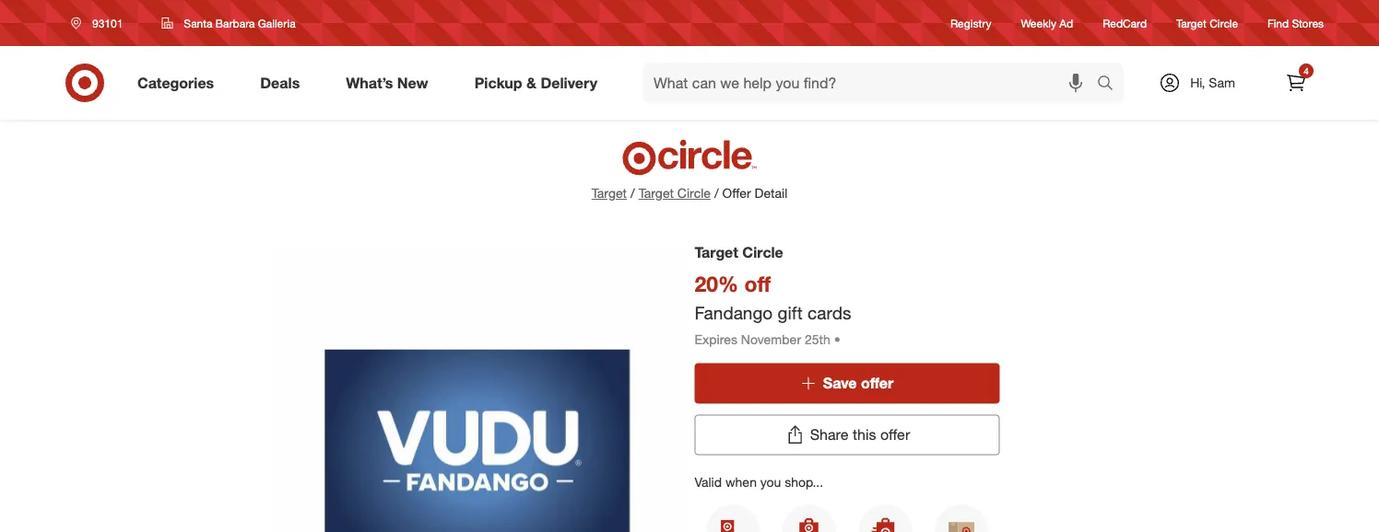 Task type: locate. For each thing, give the bounding box(es) containing it.
registry link
[[951, 15, 992, 31]]

1 vertical spatial target circle
[[695, 243, 784, 261]]

0 vertical spatial circle
[[1210, 16, 1238, 30]]

pickup
[[475, 74, 522, 92]]

what's new link
[[330, 63, 451, 103]]

0 horizontal spatial target circle link
[[639, 184, 711, 203]]

25th
[[805, 332, 831, 348]]

circle up off
[[743, 243, 784, 261]]

you
[[761, 474, 781, 491]]

2 / from the left
[[715, 185, 719, 201]]

1 horizontal spatial /
[[715, 185, 719, 201]]

weekly ad link
[[1021, 15, 1073, 31]]

offer right save
[[861, 375, 894, 393]]

20% off fandango gift cards expires november 25th •
[[695, 271, 851, 348]]

0 vertical spatial target circle link
[[1177, 15, 1238, 31]]

what's new
[[346, 74, 428, 92]]

/ right target "link"
[[631, 185, 635, 201]]

1 vertical spatial offer
[[880, 427, 910, 444]]

target circle link up hi, sam at right top
[[1177, 15, 1238, 31]]

offer inside button
[[861, 375, 894, 393]]

circle down target circle logo
[[678, 185, 711, 201]]

search button
[[1089, 63, 1133, 107]]

1 vertical spatial target circle link
[[639, 184, 711, 203]]

find stores link
[[1268, 15, 1324, 31]]

0 horizontal spatial circle
[[678, 185, 711, 201]]

/
[[631, 185, 635, 201], [715, 185, 719, 201]]

target circle up hi, sam at right top
[[1177, 16, 1238, 30]]

target link
[[592, 185, 627, 201]]

93101 button
[[59, 6, 142, 40]]

What can we help you find? suggestions appear below search field
[[643, 63, 1102, 103]]

target up hi,
[[1177, 16, 1207, 30]]

0 vertical spatial offer
[[861, 375, 894, 393]]

circle left find
[[1210, 16, 1238, 30]]

save
[[823, 375, 857, 393]]

hi,
[[1191, 75, 1206, 91]]

0 horizontal spatial target circle
[[695, 243, 784, 261]]

1 / from the left
[[631, 185, 635, 201]]

target circle link down target circle logo
[[639, 184, 711, 203]]

target circle up off
[[695, 243, 784, 261]]

offer
[[861, 375, 894, 393], [880, 427, 910, 444]]

sam
[[1209, 75, 1235, 91]]

•
[[834, 332, 841, 348]]

0 horizontal spatial /
[[631, 185, 635, 201]]

1 vertical spatial circle
[[678, 185, 711, 201]]

/ left offer
[[715, 185, 719, 201]]

what's
[[346, 74, 393, 92]]

hi, sam
[[1191, 75, 1235, 91]]

valid when you shop...
[[695, 474, 823, 491]]

find
[[1268, 16, 1289, 30]]

offer right this
[[880, 427, 910, 444]]

target circle
[[1177, 16, 1238, 30], [695, 243, 784, 261]]

2 vertical spatial circle
[[743, 243, 784, 261]]

0 vertical spatial target circle
[[1177, 16, 1238, 30]]

circle
[[1210, 16, 1238, 30], [678, 185, 711, 201], [743, 243, 784, 261]]

stores
[[1292, 16, 1324, 30]]

off
[[745, 271, 771, 297]]

target circle link
[[1177, 15, 1238, 31], [639, 184, 711, 203]]

delivery
[[541, 74, 598, 92]]

target / target circle / offer detail
[[592, 185, 788, 201]]

save offer button
[[695, 364, 1000, 404]]

weekly
[[1021, 16, 1057, 30]]

ad
[[1060, 16, 1073, 30]]

target
[[1177, 16, 1207, 30], [592, 185, 627, 201], [639, 185, 674, 201], [695, 243, 738, 261]]

pickup & delivery
[[475, 74, 598, 92]]



Task type: describe. For each thing, give the bounding box(es) containing it.
shop...
[[785, 474, 823, 491]]

new
[[397, 74, 428, 92]]

93101
[[92, 16, 123, 30]]

cards
[[808, 302, 851, 324]]

redcard
[[1103, 16, 1147, 30]]

gift
[[778, 302, 803, 324]]

this
[[853, 427, 876, 444]]

categories
[[137, 74, 214, 92]]

4
[[1304, 65, 1309, 77]]

target circle button
[[639, 184, 711, 203]]

deals
[[260, 74, 300, 92]]

offer inside button
[[880, 427, 910, 444]]

when
[[726, 474, 757, 491]]

target right target "link"
[[639, 185, 674, 201]]

expires
[[695, 332, 738, 348]]

registry
[[951, 16, 992, 30]]

20%
[[695, 271, 739, 297]]

november
[[741, 332, 801, 348]]

categories link
[[122, 63, 237, 103]]

detail
[[755, 185, 788, 201]]

find stores
[[1268, 16, 1324, 30]]

share
[[810, 427, 849, 444]]

valid
[[695, 474, 722, 491]]

santa barbara galleria
[[184, 16, 296, 30]]

santa barbara galleria button
[[150, 6, 308, 40]]

santa
[[184, 16, 213, 30]]

deals link
[[245, 63, 323, 103]]

target left target circle button
[[592, 185, 627, 201]]

offer
[[723, 185, 751, 201]]

galleria
[[258, 16, 296, 30]]

weekly ad
[[1021, 16, 1073, 30]]

barbara
[[216, 16, 255, 30]]

save offer
[[823, 375, 894, 393]]

1 horizontal spatial target circle link
[[1177, 15, 1238, 31]]

share this offer
[[810, 427, 910, 444]]

search
[[1089, 76, 1133, 94]]

1 horizontal spatial circle
[[743, 243, 784, 261]]

2 horizontal spatial circle
[[1210, 16, 1238, 30]]

target up 20%
[[695, 243, 738, 261]]

share this offer button
[[695, 415, 1000, 456]]

redcard link
[[1103, 15, 1147, 31]]

1 horizontal spatial target circle
[[1177, 16, 1238, 30]]

&
[[526, 74, 537, 92]]

target circle logo image
[[620, 138, 760, 177]]

fandango
[[695, 302, 773, 324]]

pickup & delivery link
[[459, 63, 621, 103]]

4 link
[[1276, 63, 1317, 103]]



Task type: vqa. For each thing, say whether or not it's contained in the screenshot.
the bottom Circle
yes



